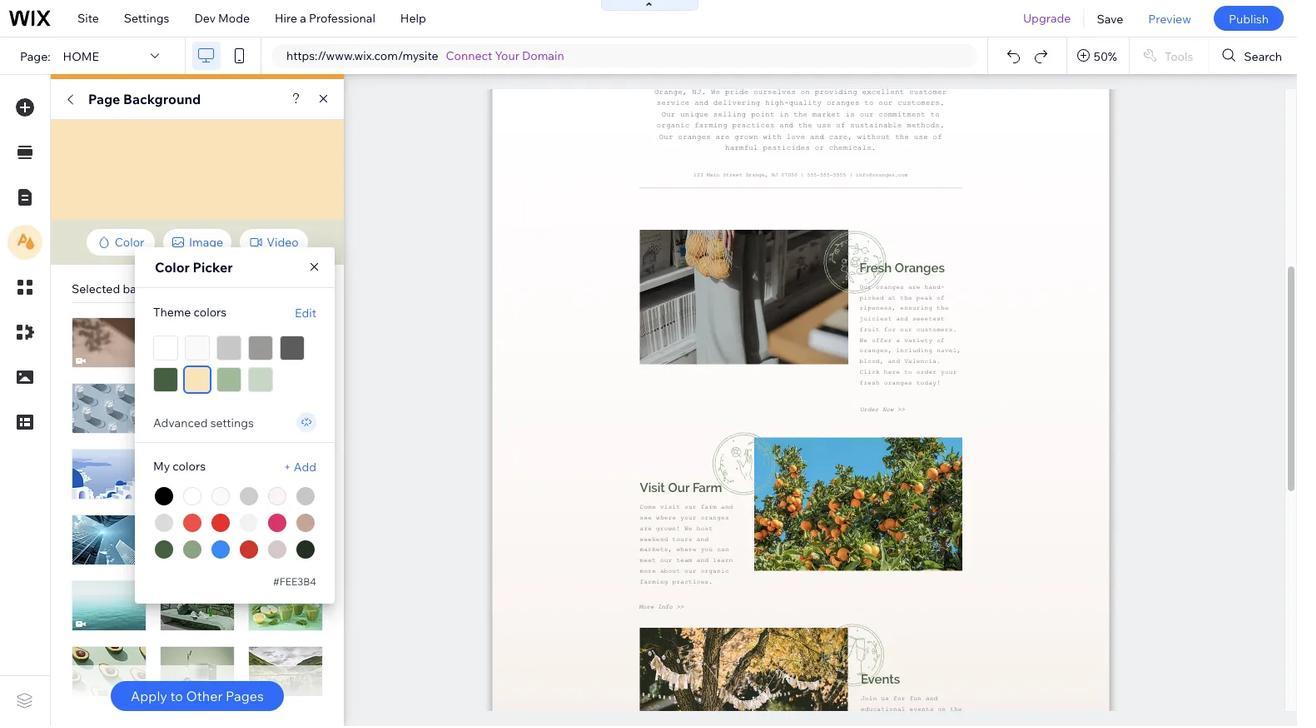 Task type: describe. For each thing, give the bounding box(es) containing it.
search
[[1244, 49, 1282, 63]]

https://www.wix.com/mysite
[[286, 48, 438, 63]]

theme
[[153, 304, 191, 319]]

mode
[[218, 11, 250, 25]]

backgrounds
[[123, 281, 194, 296]]

domain
[[522, 48, 564, 63]]

page background
[[88, 91, 201, 107]]

hire
[[275, 11, 297, 25]]

a
[[300, 11, 306, 25]]

add
[[294, 460, 316, 474]]

apply to other pages
[[131, 688, 264, 704]]

selected
[[72, 281, 120, 296]]

advanced
[[153, 416, 208, 430]]

upgrade
[[1023, 11, 1071, 25]]

save button
[[1085, 0, 1136, 37]]

color picker
[[155, 259, 233, 276]]

save
[[1097, 11, 1124, 26]]

publish button
[[1214, 6, 1284, 31]]

+ add
[[284, 460, 316, 474]]

colors for my colors
[[173, 459, 206, 473]]

settings
[[124, 11, 169, 25]]

home
[[63, 49, 99, 63]]

apply to other pages button
[[111, 681, 284, 711]]

theme colors
[[153, 304, 227, 319]]

pages
[[226, 688, 264, 704]]

my colors
[[153, 459, 206, 473]]

+
[[284, 460, 291, 474]]

apply
[[131, 688, 167, 704]]

to
[[170, 688, 183, 704]]

help
[[400, 11, 426, 25]]

dev mode
[[194, 11, 250, 25]]

dev
[[194, 11, 216, 25]]



Task type: locate. For each thing, give the bounding box(es) containing it.
selected backgrounds
[[72, 281, 194, 296]]

tools
[[1165, 49, 1194, 63]]

settings
[[210, 416, 254, 430]]

0 horizontal spatial color
[[115, 235, 144, 249]]

other
[[186, 688, 223, 704]]

+ add button
[[284, 460, 316, 475]]

professional
[[309, 11, 375, 25]]

your
[[495, 48, 520, 63]]

my
[[153, 459, 170, 473]]

1 vertical spatial color
[[155, 259, 190, 276]]

color for color
[[115, 235, 144, 249]]

0 vertical spatial color
[[115, 235, 144, 249]]

edit
[[295, 306, 316, 320]]

preview button
[[1136, 0, 1204, 37]]

colors
[[194, 304, 227, 319], [173, 459, 206, 473]]

publish
[[1229, 11, 1269, 26]]

color
[[115, 235, 144, 249], [155, 259, 190, 276]]

tools button
[[1130, 37, 1209, 74]]

hire a professional
[[275, 11, 375, 25]]

picker
[[193, 259, 233, 276]]

color for color picker
[[155, 259, 190, 276]]

https://www.wix.com/mysite connect your domain
[[286, 48, 564, 63]]

colors right my
[[173, 459, 206, 473]]

color up backgrounds
[[155, 259, 190, 276]]

search button
[[1209, 37, 1297, 74]]

colors for theme colors
[[194, 304, 227, 319]]

image
[[189, 235, 223, 249]]

advanced settings
[[153, 416, 254, 430]]

#fee3b4
[[273, 575, 316, 588]]

50%
[[1094, 49, 1117, 63]]

edit button
[[295, 306, 316, 321]]

connect
[[446, 48, 492, 63]]

site
[[77, 11, 99, 25]]

page
[[88, 91, 120, 107]]

50% button
[[1067, 37, 1129, 74]]

0 vertical spatial colors
[[194, 304, 227, 319]]

1 vertical spatial colors
[[173, 459, 206, 473]]

background
[[123, 91, 201, 107]]

colors right theme
[[194, 304, 227, 319]]

1 horizontal spatial color
[[155, 259, 190, 276]]

color up selected backgrounds
[[115, 235, 144, 249]]

video
[[267, 235, 299, 249]]

preview
[[1149, 11, 1192, 26]]



Task type: vqa. For each thing, say whether or not it's contained in the screenshot.
the Help
yes



